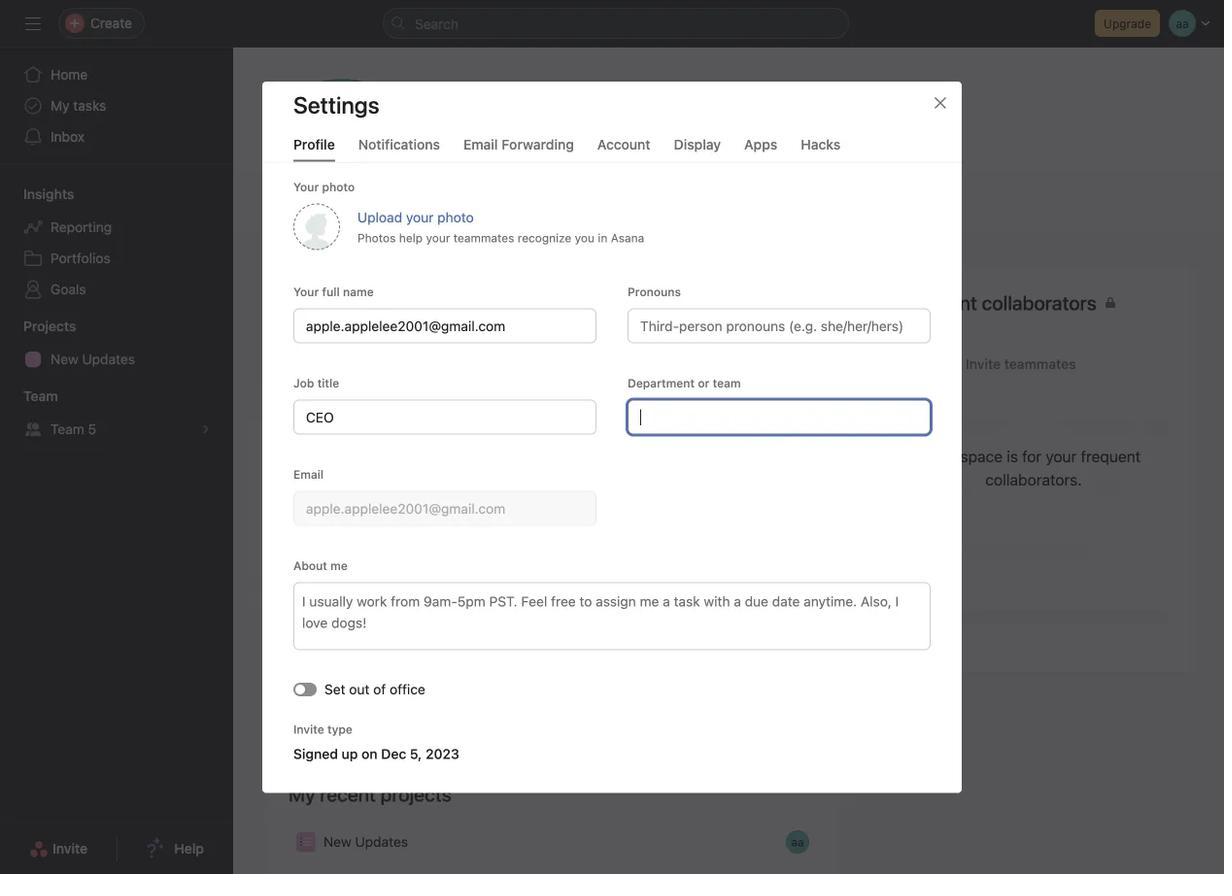 Task type: vqa. For each thing, say whether or not it's contained in the screenshot.
Inbox
yes



Task type: locate. For each thing, give the bounding box(es) containing it.
1 horizontal spatial upload new photo image
[[394, 209, 410, 224]]

0 horizontal spatial add
[[534, 151, 560, 167]]

projects
[[23, 318, 76, 334]]

0 vertical spatial your
[[293, 180, 319, 194]]

your for your photo
[[293, 285, 319, 299]]

new updates
[[51, 351, 135, 367], [324, 834, 408, 850]]

1 horizontal spatial aa
[[791, 836, 804, 849]]

1 horizontal spatial invite
[[293, 723, 324, 736]]

0 vertical spatial team
[[563, 151, 596, 167]]

new updates link
[[12, 344, 222, 375]]

or
[[599, 151, 613, 167], [698, 376, 710, 390]]

0 vertical spatial new updates
[[51, 351, 135, 367]]

1 vertical spatial your
[[293, 285, 319, 299]]

your
[[406, 209, 434, 225], [426, 231, 450, 244]]

1 vertical spatial or
[[698, 376, 710, 390]]

1 vertical spatial email
[[293, 468, 324, 481]]

new
[[51, 351, 78, 367], [324, 834, 352, 850]]

new right list image
[[324, 834, 352, 850]]

5
[[88, 421, 96, 437]]

0 vertical spatial my
[[51, 98, 70, 114]]

email inside button
[[463, 136, 498, 152]]

edit profile button
[[455, 184, 548, 219]]

1 vertical spatial aa
[[791, 836, 804, 849]]

1 vertical spatial team
[[51, 421, 84, 437]]

full
[[322, 285, 340, 299]]

None text field
[[293, 400, 597, 435], [628, 400, 931, 435], [293, 491, 597, 526], [293, 400, 597, 435], [628, 400, 931, 435], [293, 491, 597, 526]]

reporting
[[51, 219, 112, 235]]

team 5 link
[[12, 414, 222, 445]]

apps button
[[744, 136, 778, 162]]

0 vertical spatial updates
[[82, 351, 135, 367]]

new updates down the my recent projects on the left bottom of page
[[324, 834, 408, 850]]

team inside button
[[563, 151, 596, 167]]

photo down profile button
[[322, 180, 355, 194]]

1 horizontal spatial my
[[289, 783, 315, 806]]

1 vertical spatial new
[[324, 834, 352, 850]]

team
[[23, 388, 58, 404], [51, 421, 84, 437]]

my recent projects
[[289, 783, 452, 806]]

1 horizontal spatial new
[[324, 834, 352, 850]]

frequent collaborators
[[899, 291, 1097, 314]]

0 horizontal spatial updates
[[82, 351, 135, 367]]

upload new photo image
[[293, 203, 340, 250], [394, 209, 410, 224]]

1 vertical spatial updates
[[355, 834, 408, 850]]

team for team
[[23, 388, 58, 404]]

0 vertical spatial invite
[[293, 723, 324, 736]]

None text field
[[293, 308, 597, 343]]

1 horizontal spatial photo
[[437, 209, 474, 225]]

new updates down projects
[[51, 351, 135, 367]]

invite for invite type signed up on dec 5, 2023
[[293, 723, 324, 736]]

1 vertical spatial my
[[289, 783, 315, 806]]

2 your from the top
[[293, 285, 319, 299]]

goals
[[51, 281, 86, 297]]

add about me
[[687, 151, 776, 167]]

hacks button
[[801, 136, 841, 162]]

display button
[[674, 136, 721, 162]]

team up team 5
[[23, 388, 58, 404]]

your up help
[[406, 209, 434, 225]]

team left account button
[[563, 151, 596, 167]]

notifications button
[[358, 136, 440, 162]]

1 horizontal spatial or
[[698, 376, 710, 390]]

new down projects
[[51, 351, 78, 367]]

1 horizontal spatial add
[[687, 151, 712, 167]]

1 your from the top
[[293, 180, 319, 194]]

1 horizontal spatial team
[[713, 376, 741, 390]]

email for email forwarding
[[463, 136, 498, 152]]

about
[[716, 151, 753, 167]]

home link
[[12, 59, 222, 90]]

0 horizontal spatial me
[[330, 559, 348, 573]]

1 horizontal spatial email
[[463, 136, 498, 152]]

recent projects
[[320, 783, 452, 806]]

0 horizontal spatial email
[[293, 468, 324, 481]]

0 vertical spatial or
[[599, 151, 613, 167]]

I usually work from 9am-5pm PST. Feel free to assign me a task with a due date anytime. Also, I love dogs! text field
[[293, 582, 931, 650]]

1 vertical spatial invite
[[53, 841, 88, 857]]

or left dept.
[[599, 151, 613, 167]]

add team or dept. button
[[510, 141, 655, 176]]

0 vertical spatial aa
[[314, 124, 370, 188]]

home
[[51, 67, 88, 83]]

my tasks
[[51, 98, 106, 114]]

0 horizontal spatial invite
[[53, 841, 88, 857]]

your down profile button
[[293, 180, 319, 194]]

5,
[[410, 746, 422, 762]]

or right department
[[698, 376, 710, 390]]

me
[[757, 151, 776, 167], [330, 559, 348, 573]]

display
[[674, 136, 721, 152]]

0 horizontal spatial team
[[563, 151, 596, 167]]

invite inside invite button
[[53, 841, 88, 857]]

upgrade
[[1104, 17, 1151, 30]]

new inside projects element
[[51, 351, 78, 367]]

2 add from the left
[[687, 151, 712, 167]]

0 vertical spatial new
[[51, 351, 78, 367]]

add
[[534, 151, 560, 167], [687, 151, 712, 167]]

0 horizontal spatial or
[[599, 151, 613, 167]]

projects element
[[0, 309, 233, 379]]

my down "signed" on the left of the page
[[289, 783, 315, 806]]

aa
[[314, 124, 370, 188], [791, 836, 804, 849]]

invite
[[293, 723, 324, 736], [53, 841, 88, 857]]

updates up teams element
[[82, 351, 135, 367]]

upload new photo image down your photo
[[293, 203, 340, 250]]

0 vertical spatial email
[[463, 136, 498, 152]]

email for email
[[293, 468, 324, 481]]

edit
[[467, 193, 492, 209]]

insights
[[23, 186, 74, 202]]

email up about
[[293, 468, 324, 481]]

email
[[463, 136, 498, 152], [293, 468, 324, 481]]

my for my recent projects
[[289, 783, 315, 806]]

0 vertical spatial photo
[[322, 180, 355, 194]]

out
[[349, 681, 370, 697]]

1 horizontal spatial me
[[757, 151, 776, 167]]

0 horizontal spatial aa
[[314, 124, 370, 188]]

title
[[317, 376, 339, 390]]

0 horizontal spatial new updates
[[51, 351, 135, 367]]

name
[[343, 285, 374, 299]]

your left the full
[[293, 285, 319, 299]]

team right department
[[713, 376, 741, 390]]

0 horizontal spatial new
[[51, 351, 78, 367]]

team 5
[[51, 421, 96, 437]]

0 horizontal spatial upload new photo image
[[293, 203, 340, 250]]

0 vertical spatial team
[[23, 388, 58, 404]]

office
[[390, 681, 425, 697]]

me inside button
[[757, 151, 776, 167]]

team inside team 'dropdown button'
[[23, 388, 58, 404]]

team inside team 5 link
[[51, 421, 84, 437]]

your
[[293, 180, 319, 194], [293, 285, 319, 299]]

invite inside invite type signed up on dec 5, 2023
[[293, 723, 324, 736]]

my left tasks on the left top of page
[[51, 98, 70, 114]]

updates
[[82, 351, 135, 367], [355, 834, 408, 850]]

team
[[563, 151, 596, 167], [713, 376, 741, 390]]

set out of office
[[325, 681, 425, 697]]

photos
[[358, 231, 396, 244]]

upload new photo image up help
[[394, 209, 410, 224]]

photo up the teammates
[[437, 209, 474, 225]]

global element
[[0, 48, 233, 164]]

your right help
[[426, 231, 450, 244]]

team left 5
[[51, 421, 84, 437]]

your photo
[[293, 180, 355, 194]]

0 vertical spatial me
[[757, 151, 776, 167]]

email left "forwarding"
[[463, 136, 498, 152]]

1 vertical spatial photo
[[437, 209, 474, 225]]

profile
[[293, 136, 335, 152]]

add team or dept.
[[534, 151, 650, 167]]

my
[[51, 98, 70, 114], [289, 783, 315, 806]]

inbox link
[[12, 121, 222, 153]]

team button
[[0, 387, 58, 406]]

1 add from the left
[[534, 151, 560, 167]]

projects button
[[0, 317, 76, 336]]

inbox
[[51, 129, 85, 145]]

1 vertical spatial team
[[713, 376, 741, 390]]

forwarding
[[502, 136, 574, 152]]

1 vertical spatial new updates
[[324, 834, 408, 850]]

pronouns
[[628, 285, 681, 299]]

0 horizontal spatial my
[[51, 98, 70, 114]]

insights element
[[0, 177, 233, 309]]

updates down recent projects
[[355, 834, 408, 850]]

notifications
[[358, 136, 440, 152]]

photo
[[322, 180, 355, 194], [437, 209, 474, 225]]

my inside global element
[[51, 98, 70, 114]]

1 horizontal spatial new updates
[[324, 834, 408, 850]]



Task type: describe. For each thing, give the bounding box(es) containing it.
team for team 5
[[51, 421, 84, 437]]

Third-person pronouns (e.g. she/her/hers) text field
[[628, 308, 931, 343]]

upgrade button
[[1095, 10, 1160, 37]]

email forwarding
[[463, 136, 574, 152]]

portfolios
[[51, 250, 110, 266]]

profile button
[[293, 136, 335, 162]]

0 horizontal spatial photo
[[322, 180, 355, 194]]

photo inside the upload your photo photos help your teammates recognize you in asana
[[437, 209, 474, 225]]

upload your photo button
[[358, 209, 474, 225]]

or inside button
[[599, 151, 613, 167]]

edit profile
[[467, 193, 535, 209]]

invite button
[[17, 832, 100, 867]]

about
[[293, 559, 327, 573]]

upload
[[358, 209, 402, 225]]

close image
[[933, 95, 948, 111]]

set
[[325, 681, 345, 697]]

list image
[[300, 837, 312, 848]]

up
[[342, 746, 358, 762]]

your full name
[[293, 285, 374, 299]]

tasks
[[73, 98, 106, 114]]

my tasks
[[289, 291, 366, 314]]

account button
[[597, 136, 651, 162]]

my for my tasks
[[51, 98, 70, 114]]

add for add team or dept.
[[534, 151, 560, 167]]

ceo
[[474, 151, 502, 167]]

1 vertical spatial your
[[426, 231, 450, 244]]

of
[[373, 681, 386, 697]]

account
[[597, 136, 651, 152]]

email forwarding button
[[463, 136, 574, 162]]

your for settings
[[293, 180, 319, 194]]

2023
[[426, 746, 459, 762]]

signed
[[293, 746, 338, 762]]

job
[[293, 376, 314, 390]]

on
[[362, 746, 378, 762]]

recognize
[[518, 231, 572, 244]]

apps
[[744, 136, 778, 152]]

set out of office switch
[[293, 683, 317, 696]]

department
[[628, 376, 695, 390]]

new updates inside new updates link
[[51, 351, 135, 367]]

invite for invite
[[53, 841, 88, 857]]

department or team
[[628, 376, 741, 390]]

hide sidebar image
[[25, 16, 41, 31]]

portfolios link
[[12, 243, 222, 274]]

profile
[[495, 193, 535, 209]]

add for add about me
[[687, 151, 712, 167]]

reporting link
[[12, 212, 222, 243]]

you
[[575, 231, 595, 244]]

asana
[[611, 231, 644, 244]]

my tasks link
[[12, 90, 222, 121]]

about me
[[293, 559, 348, 573]]

teams element
[[0, 379, 233, 449]]

updates inside projects element
[[82, 351, 135, 367]]

invite type signed up on dec 5, 2023
[[293, 723, 459, 762]]

1 horizontal spatial updates
[[355, 834, 408, 850]]

1 vertical spatial me
[[330, 559, 348, 573]]

in
[[598, 231, 608, 244]]

aa inside button
[[314, 124, 370, 188]]

upload your photo photos help your teammates recognize you in asana
[[358, 209, 644, 244]]

teammates
[[454, 231, 514, 244]]

0 vertical spatial your
[[406, 209, 434, 225]]

type
[[327, 723, 353, 736]]

dept.
[[616, 151, 650, 167]]

settings
[[293, 91, 380, 118]]

goals link
[[12, 274, 222, 305]]

hacks
[[801, 136, 841, 152]]

job title
[[293, 376, 339, 390]]

add about me button
[[662, 141, 781, 176]]

dec
[[381, 746, 406, 762]]

insights button
[[0, 185, 74, 204]]

aa button
[[264, 79, 420, 234]]

help
[[399, 231, 423, 244]]



